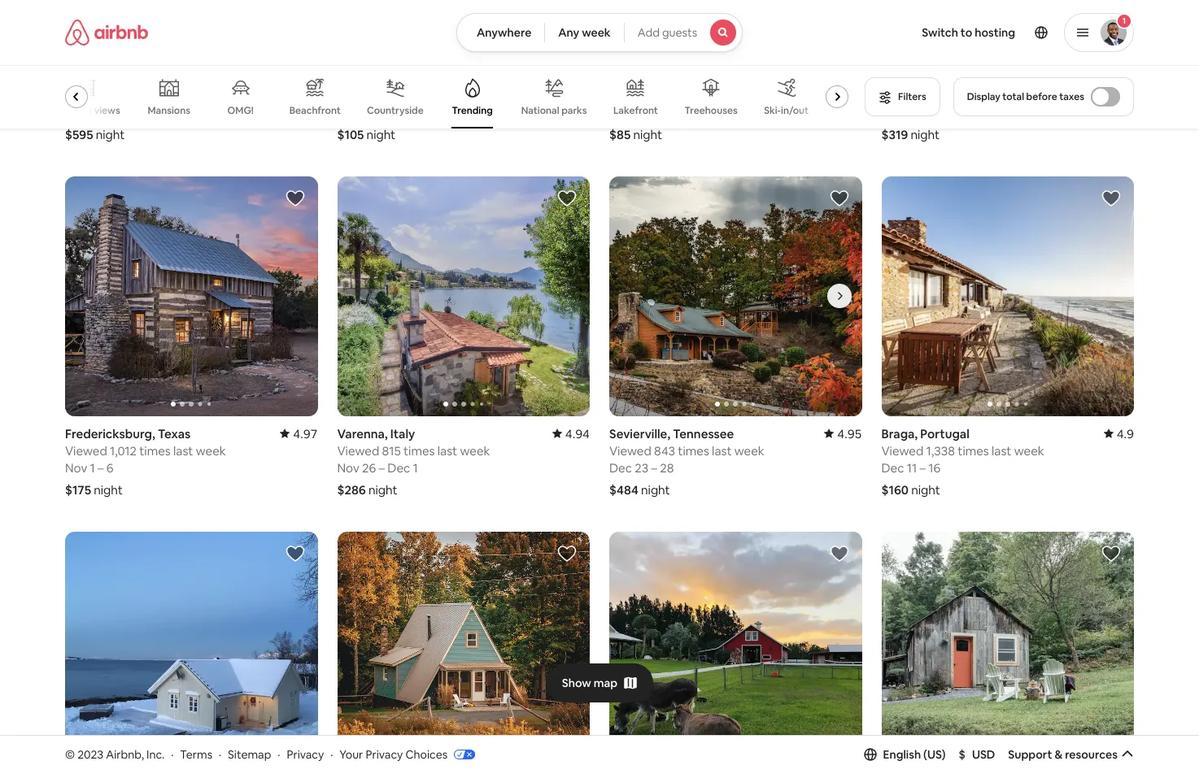 Task type: vqa. For each thing, say whether or not it's contained in the screenshot.


Task type: locate. For each thing, give the bounding box(es) containing it.
$160
[[882, 482, 909, 498]]

4.97 out of 5 average rating image down 1 dropdown button
[[1097, 71, 1135, 86]]

dec inside two rivers, wisconsin viewed 1,207 times last week dec 17 – 22 $595 night
[[65, 105, 88, 120]]

night inside strömsund sv, sweden viewed 559 times last week nov 1 – 6 $85 night
[[634, 127, 663, 142]]

add to wishlist: engenes, norway image
[[285, 544, 305, 564]]

last inside varenna, italy viewed 815 times last week nov 26 – dec 1 $286 night
[[438, 443, 458, 459]]

times
[[141, 88, 173, 103], [404, 88, 435, 103], [678, 88, 709, 103], [950, 88, 981, 103], [139, 443, 171, 459], [404, 443, 435, 459], [678, 443, 710, 459], [958, 443, 990, 459]]

6 down 1,012
[[107, 460, 114, 476]]

privacy right your
[[366, 748, 403, 762]]

night down 25
[[911, 127, 940, 142]]

privacy inside your privacy choices link
[[366, 748, 403, 762]]

2 · from the left
[[219, 748, 222, 762]]

815
[[382, 443, 401, 459]]

dec left 23 at the right
[[610, 460, 632, 476]]

week inside two rivers, wisconsin viewed 1,207 times last week dec 17 – 22 $595 night
[[198, 88, 228, 103]]

1 inside strömsund sv, sweden viewed 559 times last week nov 1 – 6 $85 night
[[634, 105, 640, 120]]

times down "tennessee"
[[678, 443, 710, 459]]

airbnb,
[[106, 748, 144, 762]]

4.97 out of 5 average rating image
[[1097, 71, 1135, 86], [280, 426, 318, 442]]

joshua
[[882, 71, 923, 86]]

your privacy choices
[[340, 748, 448, 762]]

1
[[1123, 15, 1127, 26], [362, 105, 367, 120], [634, 105, 640, 120], [90, 460, 95, 476], [413, 460, 418, 476]]

night inside two rivers, wisconsin viewed 1,207 times last week dec 17 – 22 $595 night
[[96, 127, 125, 142]]

– right 26
[[379, 460, 385, 476]]

add to wishlist: braga, portugal image
[[1102, 189, 1122, 208]]

night
[[96, 127, 125, 142], [367, 127, 396, 142], [634, 127, 663, 142], [911, 127, 940, 142], [94, 482, 123, 498], [369, 482, 398, 498], [641, 482, 670, 498], [912, 482, 941, 498]]

italy
[[391, 426, 415, 442]]

last right 815
[[438, 443, 458, 459]]

night down 28
[[641, 482, 670, 498]]

lakefront
[[614, 104, 658, 117]]

– right 25
[[923, 105, 929, 120]]

times inside joshua tree, california viewed 472 times last week nov 25 – 30 $319 night
[[950, 88, 981, 103]]

tree,
[[926, 71, 954, 86]]

· right terms at the bottom left of page
[[219, 748, 222, 762]]

4.95 out of 5 average rating image
[[825, 426, 862, 442]]

1 vertical spatial 4.97 out of 5 average rating image
[[280, 426, 318, 442]]

last inside braga, portugal viewed 1,338 times last week dec 11 – 16 $160 night
[[992, 443, 1012, 459]]

night down the lakefront
[[634, 127, 663, 142]]

total
[[1003, 90, 1025, 103]]

display
[[967, 90, 1001, 103]]

· left privacy link
[[278, 748, 280, 762]]

night inside fairbanks, alaska viewed 710 times last week nov 1 – 6 $105 night
[[367, 127, 396, 142]]

nov inside varenna, italy viewed 815 times last week nov 26 – dec 1 $286 night
[[337, 460, 360, 476]]

viewed down the fairbanks,
[[337, 88, 380, 103]]

last down california
[[984, 88, 1004, 103]]

last
[[175, 88, 195, 103], [438, 88, 458, 103], [712, 88, 732, 103], [984, 88, 1004, 103], [173, 443, 193, 459], [438, 443, 458, 459], [712, 443, 732, 459], [992, 443, 1012, 459]]

23
[[635, 460, 649, 476]]

add
[[638, 25, 660, 40]]

nov left 25
[[882, 105, 904, 120]]

1 privacy from the left
[[287, 748, 324, 762]]

last right 1,338
[[992, 443, 1012, 459]]

sweden
[[695, 71, 741, 86]]

nov for varenna, italy viewed 815 times last week nov 26 – dec 1 $286 night
[[337, 460, 360, 476]]

night down countryside
[[367, 127, 396, 142]]

times inside two rivers, wisconsin viewed 1,207 times last week dec 17 – 22 $595 night
[[141, 88, 173, 103]]

0 horizontal spatial privacy
[[287, 748, 324, 762]]

3 · from the left
[[278, 748, 280, 762]]

4.94
[[565, 426, 590, 442]]

viewed
[[65, 88, 107, 103], [337, 88, 380, 103], [610, 88, 652, 103], [882, 88, 924, 103], [65, 443, 107, 459], [337, 443, 380, 459], [610, 443, 652, 459], [882, 443, 924, 459]]

0 vertical spatial 4.97 out of 5 average rating image
[[1097, 71, 1135, 86]]

two
[[65, 71, 89, 86]]

6 inside fredericksburg, texas viewed 1,012 times last week nov 1 – 6 $175 night
[[107, 460, 114, 476]]

times right 1,338
[[958, 443, 990, 459]]

1 inside varenna, italy viewed 815 times last week nov 26 – dec 1 $286 night
[[413, 460, 418, 476]]

viewed inside fredericksburg, texas viewed 1,012 times last week nov 1 – 6 $175 night
[[65, 443, 107, 459]]

times down texas
[[139, 443, 171, 459]]

last up mansions
[[175, 88, 195, 103]]

$286
[[337, 482, 366, 498]]

0 horizontal spatial 4.97 out of 5 average rating image
[[280, 426, 318, 442]]

privacy link
[[287, 748, 324, 762]]

– down fredericksburg,
[[98, 460, 104, 476]]

viewed down sevierville,
[[610, 443, 652, 459]]

viewed down 'braga,'
[[882, 443, 924, 459]]

guests
[[662, 25, 698, 40]]

nov up $85 in the right of the page
[[610, 105, 632, 120]]

30
[[932, 105, 946, 120]]

nov up $105
[[337, 105, 360, 120]]

6 down 710
[[379, 105, 386, 120]]

0 horizontal spatial 6
[[107, 460, 114, 476]]

times down sv,
[[678, 88, 709, 103]]

anywhere
[[477, 25, 532, 40]]

viewed inside two rivers, wisconsin viewed 1,207 times last week dec 17 – 22 $595 night
[[65, 88, 107, 103]]

16
[[929, 460, 941, 476]]

viewed down fredericksburg,
[[65, 443, 107, 459]]

·
[[171, 748, 174, 762], [219, 748, 222, 762], [278, 748, 280, 762], [331, 748, 333, 762]]

dec left 17
[[65, 105, 88, 120]]

4.97
[[1110, 71, 1135, 86], [293, 426, 318, 442]]

4.97 for joshua tree, california viewed 472 times last week nov 25 – 30 $319 night
[[1110, 71, 1135, 86]]

6 down 559 at top
[[651, 105, 658, 120]]

profile element
[[763, 0, 1135, 65]]

1 horizontal spatial 4.97
[[1110, 71, 1135, 86]]

6 inside fairbanks, alaska viewed 710 times last week nov 1 – 6 $105 night
[[379, 105, 386, 120]]

night inside joshua tree, california viewed 472 times last week nov 25 – 30 $319 night
[[911, 127, 940, 142]]

joshua tree, california viewed 472 times last week nov 25 – 30 $319 night
[[882, 71, 1036, 142]]

night down 26
[[369, 482, 398, 498]]

add to wishlist: sevierville, tennessee image
[[830, 189, 849, 208]]

· right the "inc."
[[171, 748, 174, 762]]

times down alaska
[[404, 88, 435, 103]]

4.97 down 1 dropdown button
[[1110, 71, 1135, 86]]

1 inside dropdown button
[[1123, 15, 1127, 26]]

0 horizontal spatial 4.97
[[293, 426, 318, 442]]

– right 17
[[105, 105, 111, 120]]

$484
[[610, 482, 639, 498]]

4.97 out of 5 average rating image left "varenna,"
[[280, 426, 318, 442]]

viewed up the lakefront
[[610, 88, 652, 103]]

viewed up the amazing views
[[65, 88, 107, 103]]

2 horizontal spatial 6
[[651, 105, 658, 120]]

week inside button
[[582, 25, 611, 40]]

show
[[562, 676, 592, 691]]

english (us)
[[884, 748, 946, 762]]

1 · from the left
[[171, 748, 174, 762]]

1 horizontal spatial privacy
[[366, 748, 403, 762]]

dec down 815
[[388, 460, 410, 476]]

night down views
[[96, 127, 125, 142]]

treehouses
[[685, 104, 738, 117]]

– right 23 at the right
[[651, 460, 658, 476]]

braga,
[[882, 426, 918, 442]]

1 inside fairbanks, alaska viewed 710 times last week nov 1 – 6 $105 night
[[362, 105, 367, 120]]

dec left 11
[[882, 460, 905, 476]]

times down california
[[950, 88, 981, 103]]

week inside braga, portugal viewed 1,338 times last week dec 11 – 16 $160 night
[[1015, 443, 1045, 459]]

dec inside braga, portugal viewed 1,338 times last week dec 11 – 16 $160 night
[[882, 460, 905, 476]]

– inside fredericksburg, texas viewed 1,012 times last week nov 1 – 6 $175 night
[[98, 460, 104, 476]]

fairbanks,
[[337, 71, 395, 86]]

support & resources button
[[1009, 748, 1135, 762]]

night right the "$175"
[[94, 482, 123, 498]]

night down 16
[[912, 482, 941, 498]]

support
[[1009, 748, 1053, 762]]

– down strömsund
[[642, 105, 648, 120]]

last down texas
[[173, 443, 193, 459]]

None search field
[[457, 13, 743, 52]]

1,207
[[110, 88, 139, 103]]

portugal
[[921, 426, 970, 442]]

– inside fairbanks, alaska viewed 710 times last week nov 1 – 6 $105 night
[[370, 105, 376, 120]]

nov up the "$175"
[[65, 460, 87, 476]]

1 inside fredericksburg, texas viewed 1,012 times last week nov 1 – 6 $175 night
[[90, 460, 95, 476]]

4.97 left "varenna,"
[[293, 426, 318, 442]]

nov inside fairbanks, alaska viewed 710 times last week nov 1 – 6 $105 night
[[337, 105, 360, 120]]

alaska
[[398, 71, 436, 86]]

last up trending
[[438, 88, 458, 103]]

add to wishlist: monkton, vermont image
[[1102, 544, 1122, 564]]

wisconsin
[[132, 71, 191, 86]]

night inside varenna, italy viewed 815 times last week nov 26 – dec 1 $286 night
[[369, 482, 398, 498]]

strömsund
[[610, 71, 673, 86]]

fredericksburg, texas viewed 1,012 times last week nov 1 – 6 $175 night
[[65, 426, 226, 498]]

week inside fredericksburg, texas viewed 1,012 times last week nov 1 – 6 $175 night
[[196, 443, 226, 459]]

week inside strömsund sv, sweden viewed 559 times last week nov 1 – 6 $85 night
[[734, 88, 764, 103]]

nov left 26
[[337, 460, 360, 476]]

viewed down "varenna,"
[[337, 443, 380, 459]]

times down italy
[[404, 443, 435, 459]]

last down "tennessee"
[[712, 443, 732, 459]]

viewed down joshua
[[882, 88, 924, 103]]

add to wishlist: varenna, italy image
[[558, 189, 577, 208]]

4.93 out of 5 average rating image
[[280, 71, 318, 86]]

4.98 out of 5 average rating image
[[552, 71, 590, 86]]

6
[[379, 105, 386, 120], [651, 105, 658, 120], [107, 460, 114, 476]]

– down the fairbanks,
[[370, 105, 376, 120]]

group
[[51, 65, 856, 129], [65, 176, 318, 416], [337, 176, 590, 416], [610, 176, 862, 416], [882, 176, 1135, 416], [65, 532, 318, 772], [337, 532, 590, 772], [610, 532, 862, 772], [882, 532, 1135, 772]]

night inside braga, portugal viewed 1,338 times last week dec 11 – 16 $160 night
[[912, 482, 941, 498]]

2 privacy from the left
[[366, 748, 403, 762]]

4.95
[[838, 426, 862, 442]]

– right 11
[[920, 460, 926, 476]]

© 2023 airbnb, inc. ·
[[65, 748, 174, 762]]

privacy left your
[[287, 748, 324, 762]]

6 inside strömsund sv, sweden viewed 559 times last week nov 1 – 6 $85 night
[[651, 105, 658, 120]]

hosting
[[975, 25, 1016, 40]]

1 horizontal spatial 4.97 out of 5 average rating image
[[1097, 71, 1135, 86]]

0 vertical spatial 4.97
[[1110, 71, 1135, 86]]

times down wisconsin
[[141, 88, 173, 103]]

night inside fredericksburg, texas viewed 1,012 times last week nov 1 – 6 $175 night
[[94, 482, 123, 498]]

map
[[594, 676, 618, 691]]

last down sweden
[[712, 88, 732, 103]]

1 horizontal spatial 6
[[379, 105, 386, 120]]

· left your
[[331, 748, 333, 762]]

dec
[[65, 105, 88, 120], [388, 460, 410, 476], [610, 460, 632, 476], [882, 460, 905, 476]]

4.93
[[293, 71, 318, 86]]

amazing views
[[51, 104, 120, 117]]

1 vertical spatial 4.97
[[293, 426, 318, 442]]

nov inside joshua tree, california viewed 472 times last week nov 25 – 30 $319 night
[[882, 105, 904, 120]]

week
[[582, 25, 611, 40], [198, 88, 228, 103], [461, 88, 491, 103], [734, 88, 764, 103], [1006, 88, 1036, 103], [196, 443, 226, 459], [460, 443, 490, 459], [735, 443, 765, 459], [1015, 443, 1045, 459]]

texas
[[158, 426, 191, 442]]

5.0 out of 5 average rating image
[[832, 71, 862, 86]]

nov inside fredericksburg, texas viewed 1,012 times last week nov 1 – 6 $175 night
[[65, 460, 87, 476]]

– inside braga, portugal viewed 1,338 times last week dec 11 – 16 $160 night
[[920, 460, 926, 476]]

amazing
[[51, 104, 92, 117]]

times inside fairbanks, alaska viewed 710 times last week nov 1 – 6 $105 night
[[404, 88, 435, 103]]

in/out
[[781, 104, 809, 117]]

night inside sevierville, tennessee viewed 843 times last week dec 23 – 28 $484 night
[[641, 482, 670, 498]]



Task type: describe. For each thing, give the bounding box(es) containing it.
week inside joshua tree, california viewed 472 times last week nov 25 – 30 $319 night
[[1006, 88, 1036, 103]]

28
[[660, 460, 674, 476]]

omg!
[[228, 104, 254, 117]]

last inside fredericksburg, texas viewed 1,012 times last week nov 1 – 6 $175 night
[[173, 443, 193, 459]]

22
[[114, 105, 127, 120]]

last inside sevierville, tennessee viewed 843 times last week dec 23 – 28 $484 night
[[712, 443, 732, 459]]

times inside braga, portugal viewed 1,338 times last week dec 11 – 16 $160 night
[[958, 443, 990, 459]]

ski-
[[764, 104, 781, 117]]

559
[[654, 88, 675, 103]]

times inside sevierville, tennessee viewed 843 times last week dec 23 – 28 $484 night
[[678, 443, 710, 459]]

2023
[[77, 748, 104, 762]]

1 button
[[1065, 13, 1135, 52]]

viewed inside strömsund sv, sweden viewed 559 times last week nov 1 – 6 $85 night
[[610, 88, 652, 103]]

week inside fairbanks, alaska viewed 710 times last week nov 1 – 6 $105 night
[[461, 88, 491, 103]]

to
[[961, 25, 973, 40]]

– inside joshua tree, california viewed 472 times last week nov 25 – 30 $319 night
[[923, 105, 929, 120]]

strömsund sv, sweden viewed 559 times last week nov 1 – 6 $85 night
[[610, 71, 764, 142]]

$105
[[337, 127, 364, 142]]

switch to hosting link
[[913, 15, 1026, 50]]

any week button
[[545, 13, 625, 52]]

varenna,
[[337, 426, 388, 442]]

switch
[[922, 25, 959, 40]]

fredericksburg,
[[65, 426, 155, 442]]

nov inside strömsund sv, sweden viewed 559 times last week nov 1 – 6 $85 night
[[610, 105, 632, 120]]

english (us) button
[[864, 748, 946, 762]]

4 · from the left
[[331, 748, 333, 762]]

terms link
[[180, 748, 213, 762]]

show map
[[562, 676, 618, 691]]

11
[[907, 460, 917, 476]]

$175
[[65, 482, 91, 498]]

6 for fairbanks, alaska viewed 710 times last week nov 1 – 6 $105 night
[[379, 105, 386, 120]]

add guests button
[[624, 13, 743, 52]]

&
[[1055, 748, 1063, 762]]

countryside
[[367, 104, 424, 117]]

last inside fairbanks, alaska viewed 710 times last week nov 1 – 6 $105 night
[[438, 88, 458, 103]]

1,012
[[110, 443, 137, 459]]

4.97 out of 5 average rating image for joshua tree, california viewed 472 times last week nov 25 – 30 $319 night
[[1097, 71, 1135, 86]]

parks
[[562, 104, 587, 117]]

4.97 out of 5 average rating image for fredericksburg, texas viewed 1,012 times last week nov 1 – 6 $175 night
[[280, 426, 318, 442]]

4.9 out of 5 average rating image
[[1104, 426, 1135, 442]]

nov for fairbanks, alaska viewed 710 times last week nov 1 – 6 $105 night
[[337, 105, 360, 120]]

any week
[[559, 25, 611, 40]]

mansions
[[148, 104, 190, 117]]

dec inside sevierville, tennessee viewed 843 times last week dec 23 – 28 $484 night
[[610, 460, 632, 476]]

– inside sevierville, tennessee viewed 843 times last week dec 23 – 28 $484 night
[[651, 460, 658, 476]]

$319
[[882, 127, 909, 142]]

usd
[[973, 748, 996, 762]]

$ usd
[[959, 748, 996, 762]]

national
[[521, 104, 560, 117]]

filters button
[[865, 77, 941, 116]]

display total before taxes button
[[954, 77, 1135, 116]]

last inside joshua tree, california viewed 472 times last week nov 25 – 30 $319 night
[[984, 88, 1004, 103]]

viewed inside joshua tree, california viewed 472 times last week nov 25 – 30 $319 night
[[882, 88, 924, 103]]

add to wishlist: burke, vermont image
[[558, 544, 577, 564]]

viewed inside fairbanks, alaska viewed 710 times last week nov 1 – 6 $105 night
[[337, 88, 380, 103]]

6 for fredericksburg, texas viewed 1,012 times last week nov 1 – 6 $175 night
[[107, 460, 114, 476]]

4.94 out of 5 average rating image
[[552, 426, 590, 442]]

none search field containing anywhere
[[457, 13, 743, 52]]

– inside strömsund sv, sweden viewed 559 times last week nov 1 – 6 $85 night
[[642, 105, 648, 120]]

sv,
[[675, 71, 693, 86]]

group containing amazing views
[[51, 65, 856, 129]]

dec inside varenna, italy viewed 815 times last week nov 26 – dec 1 $286 night
[[388, 460, 410, 476]]

anywhere button
[[457, 13, 546, 52]]

(us)
[[924, 748, 946, 762]]

your
[[340, 748, 363, 762]]

viewed inside varenna, italy viewed 815 times last week nov 26 – dec 1 $286 night
[[337, 443, 380, 459]]

843
[[654, 443, 676, 459]]

support & resources
[[1009, 748, 1118, 762]]

your privacy choices link
[[340, 748, 475, 763]]

add to wishlist: fredericksburg, texas image
[[285, 189, 305, 208]]

1,338
[[927, 443, 956, 459]]

trending
[[452, 104, 493, 117]]

viewed inside sevierville, tennessee viewed 843 times last week dec 23 – 28 $484 night
[[610, 443, 652, 459]]

terms
[[180, 748, 213, 762]]

last inside two rivers, wisconsin viewed 1,207 times last week dec 17 – 22 $595 night
[[175, 88, 195, 103]]

times inside varenna, italy viewed 815 times last week nov 26 – dec 1 $286 night
[[404, 443, 435, 459]]

sevierville,
[[610, 426, 671, 442]]

– inside varenna, italy viewed 815 times last week nov 26 – dec 1 $286 night
[[379, 460, 385, 476]]

display total before taxes
[[967, 90, 1085, 103]]

braga, portugal viewed 1,338 times last week dec 11 – 16 $160 night
[[882, 426, 1045, 498]]

$595
[[65, 127, 93, 142]]

add guests
[[638, 25, 698, 40]]

filters
[[899, 90, 927, 103]]

times inside fredericksburg, texas viewed 1,012 times last week nov 1 – 6 $175 night
[[139, 443, 171, 459]]

inc.
[[147, 748, 165, 762]]

sitemap link
[[228, 748, 271, 762]]

– inside two rivers, wisconsin viewed 1,207 times last week dec 17 – 22 $595 night
[[105, 105, 111, 120]]

week inside varenna, italy viewed 815 times last week nov 26 – dec 1 $286 night
[[460, 443, 490, 459]]

sitemap
[[228, 748, 271, 762]]

views
[[94, 104, 120, 117]]

english
[[884, 748, 921, 762]]

show map button
[[546, 664, 654, 703]]

©
[[65, 748, 75, 762]]

viewed inside braga, portugal viewed 1,338 times last week dec 11 – 16 $160 night
[[882, 443, 924, 459]]

25
[[907, 105, 920, 120]]

710
[[382, 88, 401, 103]]

5.0
[[845, 71, 862, 86]]

before
[[1027, 90, 1058, 103]]

4.97 for fredericksburg, texas viewed 1,012 times last week nov 1 – 6 $175 night
[[293, 426, 318, 442]]

any
[[559, 25, 580, 40]]

week inside sevierville, tennessee viewed 843 times last week dec 23 – 28 $484 night
[[735, 443, 765, 459]]

17
[[91, 105, 102, 120]]

472
[[927, 88, 947, 103]]

two rivers, wisconsin viewed 1,207 times last week dec 17 – 22 $595 night
[[65, 71, 228, 142]]

taxes
[[1060, 90, 1085, 103]]

times inside strömsund sv, sweden viewed 559 times last week nov 1 – 6 $85 night
[[678, 88, 709, 103]]

add to wishlist: vero beach, florida image
[[830, 544, 849, 564]]

resources
[[1066, 748, 1118, 762]]

nov for fredericksburg, texas viewed 1,012 times last week nov 1 – 6 $175 night
[[65, 460, 87, 476]]

last inside strömsund sv, sweden viewed 559 times last week nov 1 – 6 $85 night
[[712, 88, 732, 103]]

terms · sitemap · privacy ·
[[180, 748, 333, 762]]

4.98
[[565, 71, 590, 86]]

fairbanks, alaska viewed 710 times last week nov 1 – 6 $105 night
[[337, 71, 491, 142]]

choices
[[406, 748, 448, 762]]

national parks
[[521, 104, 587, 117]]

varenna, italy viewed 815 times last week nov 26 – dec 1 $286 night
[[337, 426, 490, 498]]



